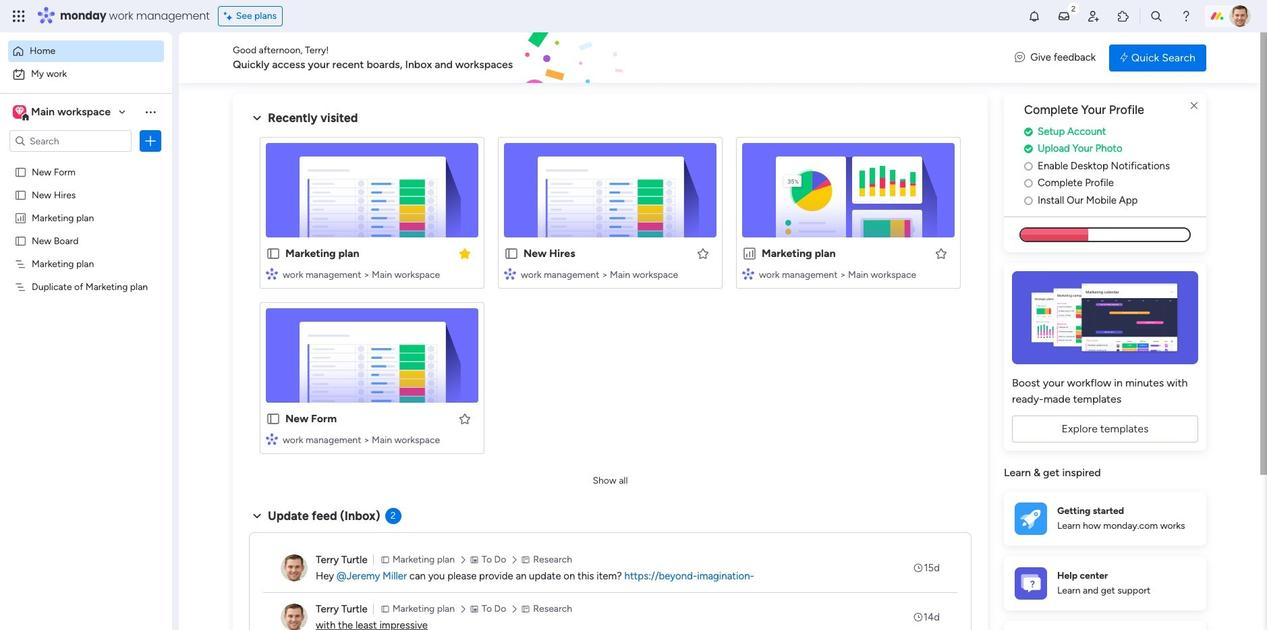 Task type: describe. For each thing, give the bounding box(es) containing it.
0 vertical spatial public board image
[[14, 188, 27, 201]]

getting started element
[[1005, 492, 1207, 546]]

update feed image
[[1058, 9, 1071, 23]]

close recently visited image
[[249, 110, 265, 126]]

2 check circle image from the top
[[1025, 144, 1034, 154]]

close update feed (inbox) image
[[249, 508, 265, 525]]

monday marketplace image
[[1117, 9, 1131, 23]]

public dashboard image
[[743, 246, 758, 261]]

0 vertical spatial terry turtle image
[[1230, 5, 1252, 27]]

public board image for add to favorites icon
[[504, 246, 519, 261]]

templates image image
[[1017, 272, 1195, 365]]

2 element
[[385, 508, 401, 525]]

v2 bolt switch image
[[1121, 50, 1129, 65]]

2 vertical spatial public board image
[[266, 412, 281, 427]]

2 circle o image from the top
[[1025, 178, 1034, 189]]

add to favorites image for public dashboard icon at right
[[935, 247, 949, 260]]

add to favorites image
[[697, 247, 710, 260]]

workspace image
[[13, 105, 26, 120]]

options image
[[144, 134, 157, 148]]

1 check circle image from the top
[[1025, 127, 1034, 137]]

help image
[[1180, 9, 1194, 23]]

dapulse x slim image
[[1187, 98, 1203, 114]]

workspace selection element
[[13, 104, 113, 122]]

2 vertical spatial option
[[0, 160, 172, 162]]

invite members image
[[1088, 9, 1101, 23]]



Task type: locate. For each thing, give the bounding box(es) containing it.
add to favorites image for the bottommost public board image
[[458, 412, 472, 426]]

public board image
[[14, 188, 27, 201], [14, 234, 27, 247], [266, 412, 281, 427]]

1 horizontal spatial add to favorites image
[[935, 247, 949, 260]]

v2 user feedback image
[[1016, 50, 1026, 65]]

0 vertical spatial circle o image
[[1025, 161, 1034, 171]]

select product image
[[12, 9, 26, 23]]

1 vertical spatial public board image
[[14, 234, 27, 247]]

circle o image
[[1025, 196, 1034, 206]]

search everything image
[[1150, 9, 1164, 23]]

public board image
[[14, 165, 27, 178], [266, 246, 281, 261], [504, 246, 519, 261]]

remove from favorites image
[[458, 247, 472, 260]]

public board image down public dashboard image at the top left of the page
[[14, 234, 27, 247]]

public board image up public dashboard image at the top left of the page
[[14, 188, 27, 201]]

0 horizontal spatial add to favorites image
[[458, 412, 472, 426]]

0 horizontal spatial public board image
[[14, 165, 27, 178]]

public board image up component image
[[266, 246, 281, 261]]

0 vertical spatial add to favorites image
[[935, 247, 949, 260]]

terry turtle image
[[1230, 5, 1252, 27], [281, 555, 308, 582]]

Search in workspace field
[[28, 133, 113, 149]]

public board image for remove from favorites icon
[[266, 246, 281, 261]]

quick search results list box
[[249, 126, 972, 471]]

1 circle o image from the top
[[1025, 161, 1034, 171]]

terry turtle image
[[281, 604, 308, 631]]

circle o image
[[1025, 161, 1034, 171], [1025, 178, 1034, 189]]

public dashboard image
[[14, 211, 27, 224]]

0 horizontal spatial terry turtle image
[[281, 555, 308, 582]]

1 vertical spatial circle o image
[[1025, 178, 1034, 189]]

1 horizontal spatial public board image
[[266, 246, 281, 261]]

0 vertical spatial check circle image
[[1025, 127, 1034, 137]]

public board image up component icon
[[266, 412, 281, 427]]

terry turtle image up terry turtle icon
[[281, 555, 308, 582]]

help center element
[[1005, 557, 1207, 611]]

public board image up public dashboard image at the top left of the page
[[14, 165, 27, 178]]

public board image right remove from favorites icon
[[504, 246, 519, 261]]

1 vertical spatial add to favorites image
[[458, 412, 472, 426]]

2 horizontal spatial public board image
[[504, 246, 519, 261]]

1 vertical spatial check circle image
[[1025, 144, 1034, 154]]

check circle image
[[1025, 127, 1034, 137], [1025, 144, 1034, 154]]

add to favorites image
[[935, 247, 949, 260], [458, 412, 472, 426]]

option
[[8, 41, 164, 62], [8, 63, 164, 85], [0, 160, 172, 162]]

1 horizontal spatial terry turtle image
[[1230, 5, 1252, 27]]

notifications image
[[1028, 9, 1042, 23]]

1 vertical spatial option
[[8, 63, 164, 85]]

see plans image
[[224, 9, 236, 24]]

1 vertical spatial terry turtle image
[[281, 555, 308, 582]]

workspace options image
[[144, 105, 157, 119]]

component image
[[266, 268, 278, 280]]

list box
[[0, 158, 172, 480]]

terry turtle image right help icon
[[1230, 5, 1252, 27]]

2 image
[[1068, 1, 1080, 16]]

component image
[[266, 433, 278, 445]]

0 vertical spatial option
[[8, 41, 164, 62]]

workspace image
[[15, 105, 24, 120]]



Task type: vqa. For each thing, say whether or not it's contained in the screenshot.
component image
yes



